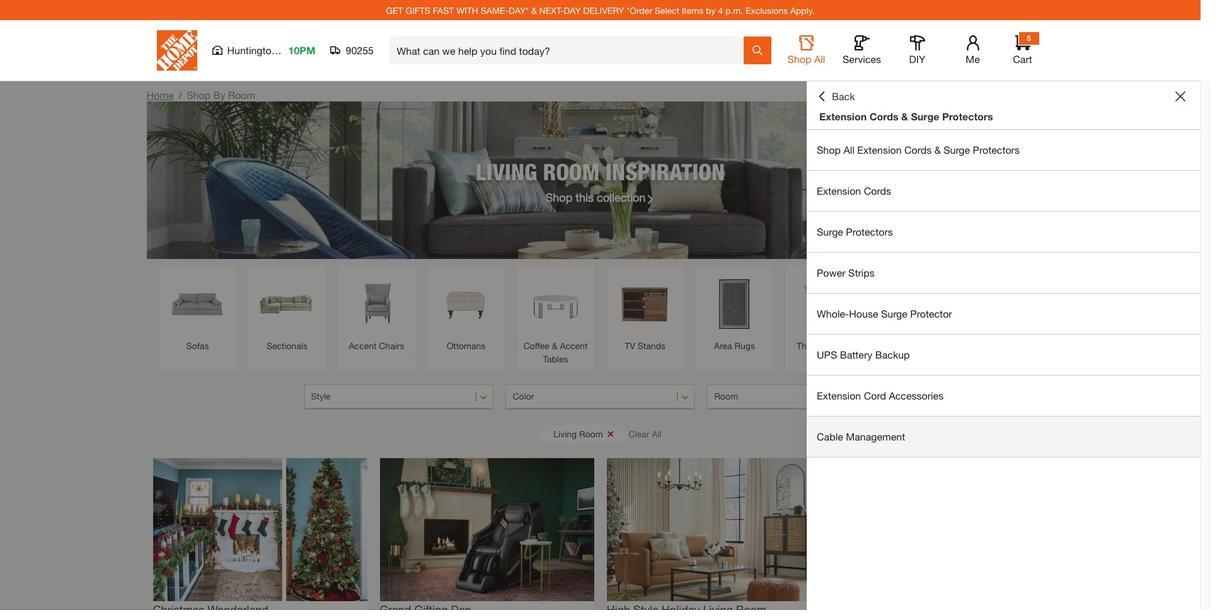 Task type: vqa. For each thing, say whether or not it's contained in the screenshot.
Physical image
no



Task type: describe. For each thing, give the bounding box(es) containing it.
ups
[[817, 349, 838, 361]]

protector
[[911, 308, 953, 320]]

living room
[[554, 429, 603, 439]]

throw for throw pillows
[[797, 341, 822, 351]]

apply.
[[791, 5, 815, 15]]

sectionals link
[[255, 272, 319, 353]]

What can we help you find today? search field
[[397, 37, 743, 64]]

me
[[966, 53, 981, 65]]

extension for extension cord accessories
[[817, 390, 862, 402]]

living for living room
[[554, 429, 577, 439]]

services
[[843, 53, 882, 65]]

sofas image
[[166, 272, 230, 336]]

all for clear all
[[652, 429, 662, 439]]

curtains & drapes image
[[972, 272, 1036, 336]]

ottomans link
[[434, 272, 499, 353]]

by
[[706, 5, 716, 15]]

protectors inside 'link'
[[974, 144, 1020, 156]]

throw pillows image
[[793, 272, 857, 336]]

cords for extension cords
[[865, 185, 892, 197]]

home
[[147, 89, 174, 101]]

clear all button
[[629, 423, 662, 446]]

ups battery backup link
[[807, 335, 1202, 375]]

tv stands link
[[613, 272, 678, 353]]

extension cords link
[[807, 171, 1202, 211]]

drawer close image
[[1176, 91, 1186, 102]]

power strips
[[817, 267, 875, 279]]

shop this collection link
[[546, 189, 656, 206]]

surge up shop all extension cords & surge protectors
[[912, 110, 940, 122]]

cords for extension cords & surge protectors
[[870, 110, 899, 122]]

shop for shop all extension cords & surge protectors
[[817, 144, 841, 156]]

power
[[817, 267, 846, 279]]

extension cord accessories link
[[807, 376, 1202, 416]]

shop all
[[788, 53, 826, 65]]

home / shop by room
[[147, 89, 255, 101]]

shop right '/'
[[187, 89, 211, 101]]

room inside 'living room' button
[[580, 429, 603, 439]]

park
[[280, 44, 301, 56]]

throw pillows link
[[793, 272, 857, 353]]

day*
[[509, 5, 529, 15]]

whole-house surge protector
[[817, 308, 953, 320]]

diy
[[910, 53, 926, 65]]

diy button
[[898, 35, 938, 66]]

clear
[[629, 429, 650, 439]]

throw pillows
[[797, 341, 852, 351]]

fast
[[433, 5, 454, 15]]

collection
[[597, 190, 646, 204]]

coffee & accent tables
[[524, 341, 588, 365]]

management
[[847, 431, 906, 443]]

/
[[179, 90, 182, 101]]

select
[[655, 5, 680, 15]]

90255
[[346, 44, 374, 56]]

accessories
[[890, 390, 944, 402]]

pillows
[[824, 341, 852, 351]]

house
[[850, 308, 879, 320]]

accent chairs
[[349, 341, 405, 351]]

get
[[386, 5, 403, 15]]

all for shop all extension cords & surge protectors
[[844, 144, 855, 156]]

back
[[833, 90, 856, 102]]

coffee & accent tables link
[[524, 272, 588, 366]]

1 stretchy image image from the left
[[153, 459, 367, 601]]

the home depot logo image
[[157, 30, 197, 71]]

1 accent from the left
[[349, 341, 377, 351]]

cart 5
[[1014, 33, 1033, 65]]

me button
[[953, 35, 994, 66]]

this
[[576, 190, 594, 204]]

p.m.
[[726, 5, 744, 15]]

chairs
[[379, 341, 405, 351]]

room right by
[[228, 89, 255, 101]]

coffee & accent tables image
[[524, 272, 588, 336]]

inspiration
[[606, 158, 725, 185]]

throw blankets
[[884, 341, 945, 351]]

extension for extension cords
[[817, 185, 862, 197]]

area rugs
[[715, 341, 756, 351]]

surge up power on the top of the page
[[817, 226, 844, 238]]

90255 button
[[331, 44, 374, 57]]

sofas link
[[166, 272, 230, 353]]

sectionals image
[[255, 272, 319, 336]]

huntington park
[[227, 44, 301, 56]]

room up this
[[543, 158, 600, 185]]

menu containing shop all extension cords & surge protectors
[[807, 130, 1202, 458]]

sectionals
[[267, 341, 308, 351]]

3 stretchy image image from the left
[[607, 459, 822, 601]]

cable management
[[817, 431, 906, 443]]

cords inside 'link'
[[905, 144, 932, 156]]

2 vertical spatial protectors
[[847, 226, 894, 238]]

extension cord accessories
[[817, 390, 944, 402]]

color
[[513, 391, 535, 402]]

living room inspiration
[[476, 158, 725, 185]]



Task type: locate. For each thing, give the bounding box(es) containing it.
2 accent from the left
[[560, 341, 588, 351]]

ottomans
[[447, 341, 486, 351]]

1 horizontal spatial accent
[[560, 341, 588, 351]]

1 horizontal spatial all
[[815, 53, 826, 65]]

1 horizontal spatial throw
[[884, 341, 908, 351]]

day
[[564, 5, 581, 15]]

all right clear
[[652, 429, 662, 439]]

shop this collection
[[546, 190, 646, 204]]

whole-house surge protector link
[[807, 294, 1202, 334]]

1 throw from the left
[[797, 341, 822, 351]]

extension cords
[[817, 185, 892, 197]]

living for living room inspiration
[[476, 158, 537, 185]]

surge inside 'link'
[[944, 144, 971, 156]]

& up tables
[[552, 341, 558, 351]]

backup
[[876, 349, 911, 361]]

0 horizontal spatial living
[[476, 158, 537, 185]]

accent chairs image
[[345, 272, 409, 336]]

ups battery backup
[[817, 349, 911, 361]]

throw blankets image
[[882, 272, 946, 336]]

shop down apply.
[[788, 53, 812, 65]]

cart
[[1014, 53, 1033, 65]]

accent up tables
[[560, 341, 588, 351]]

surge
[[912, 110, 940, 122], [944, 144, 971, 156], [817, 226, 844, 238], [882, 308, 908, 320]]

1 vertical spatial all
[[844, 144, 855, 156]]

accent inside the coffee & accent tables
[[560, 341, 588, 351]]

tv
[[625, 341, 636, 351]]

all
[[815, 53, 826, 65], [844, 144, 855, 156], [652, 429, 662, 439]]

5
[[1028, 33, 1032, 43]]

tv stands image
[[613, 272, 678, 336]]

extension down extension cords & surge protectors
[[858, 144, 902, 156]]

throw blankets link
[[882, 272, 946, 353]]

living room button
[[541, 425, 627, 444]]

1 horizontal spatial living
[[554, 429, 577, 439]]

cable management link
[[807, 417, 1202, 457]]

protectors up extension cords link
[[974, 144, 1020, 156]]

with
[[457, 5, 479, 15]]

living inside button
[[554, 429, 577, 439]]

shop inside "link"
[[546, 190, 573, 204]]

10pm
[[289, 44, 316, 56]]

sofas
[[186, 341, 209, 351]]

tv stands
[[625, 341, 666, 351]]

shop all button
[[787, 35, 827, 66]]

4
[[719, 5, 724, 15]]

cable
[[817, 431, 844, 443]]

room button
[[708, 385, 897, 410]]

1 vertical spatial cords
[[905, 144, 932, 156]]

&
[[532, 5, 537, 15], [902, 110, 909, 122], [935, 144, 942, 156], [552, 341, 558, 351]]

cords up surge protectors
[[865, 185, 892, 197]]

same-
[[481, 5, 509, 15]]

cord
[[865, 390, 887, 402]]

shop up extension cords
[[817, 144, 841, 156]]

power strips link
[[807, 253, 1202, 293]]

protectors up 'shop all extension cords & surge protectors' 'link'
[[943, 110, 994, 122]]

whole-
[[817, 308, 850, 320]]

0 horizontal spatial stretchy image image
[[153, 459, 367, 601]]

& down extension cords & surge protectors
[[935, 144, 942, 156]]

all up extension cords
[[844, 144, 855, 156]]

strips
[[849, 267, 875, 279]]

coffee
[[524, 341, 550, 351]]

shop inside 'link'
[[817, 144, 841, 156]]

feedback link image
[[1194, 213, 1211, 281]]

extension
[[820, 110, 867, 122], [858, 144, 902, 156], [817, 185, 862, 197], [817, 390, 862, 402]]

cords down extension cords & surge protectors
[[905, 144, 932, 156]]

surge down extension cords & surge protectors
[[944, 144, 971, 156]]

all for shop all
[[815, 53, 826, 65]]

area
[[715, 341, 733, 351]]

throw left blankets on the right of the page
[[884, 341, 908, 351]]

0 horizontal spatial throw
[[797, 341, 822, 351]]

2 stretchy image image from the left
[[380, 459, 594, 601]]

color button
[[506, 385, 695, 410]]

rugs
[[735, 341, 756, 351]]

throw
[[797, 341, 822, 351], [884, 341, 908, 351]]

1 horizontal spatial stretchy image image
[[380, 459, 594, 601]]

next-
[[540, 5, 564, 15]]

protectors up strips
[[847, 226, 894, 238]]

throw for throw blankets
[[884, 341, 908, 351]]

0 vertical spatial living
[[476, 158, 537, 185]]

*order
[[627, 5, 653, 15]]

2 horizontal spatial all
[[844, 144, 855, 156]]

throw left "pillows"
[[797, 341, 822, 351]]

0 horizontal spatial accent
[[349, 341, 377, 351]]

exclusions
[[746, 5, 788, 15]]

tables
[[543, 354, 569, 365]]

shop for shop this collection
[[546, 190, 573, 204]]

style
[[311, 391, 331, 402]]

extension cords & surge protectors
[[820, 110, 994, 122]]

extension inside 'link'
[[858, 144, 902, 156]]

extension left cord at the bottom of the page
[[817, 390, 862, 402]]

delivery
[[584, 5, 625, 15]]

clear all
[[629, 429, 662, 439]]

all inside 'link'
[[844, 144, 855, 156]]

shop
[[788, 53, 812, 65], [187, 89, 211, 101], [817, 144, 841, 156], [546, 190, 573, 204]]

& inside the coffee & accent tables
[[552, 341, 558, 351]]

0 vertical spatial protectors
[[943, 110, 994, 122]]

room down color button
[[580, 429, 603, 439]]

& up shop all extension cords & surge protectors
[[902, 110, 909, 122]]

room
[[228, 89, 255, 101], [543, 158, 600, 185], [715, 391, 739, 402], [580, 429, 603, 439]]

by
[[214, 89, 225, 101]]

shop all extension cords & surge protectors link
[[807, 130, 1202, 170]]

area rugs image
[[703, 272, 767, 336]]

gifts
[[406, 5, 431, 15]]

1 vertical spatial protectors
[[974, 144, 1020, 156]]

2 vertical spatial all
[[652, 429, 662, 439]]

2 vertical spatial cords
[[865, 185, 892, 197]]

cords up shop all extension cords & surge protectors
[[870, 110, 899, 122]]

extension down back
[[820, 110, 867, 122]]

1 vertical spatial living
[[554, 429, 577, 439]]

cords
[[870, 110, 899, 122], [905, 144, 932, 156], [865, 185, 892, 197]]

0 vertical spatial cords
[[870, 110, 899, 122]]

area rugs link
[[703, 272, 767, 353]]

get gifts fast with same-day* & next-day delivery *order select items by 4 p.m. exclusions apply.
[[386, 5, 815, 15]]

extension for extension cords & surge protectors
[[820, 110, 867, 122]]

shop all extension cords & surge protectors
[[817, 144, 1020, 156]]

stretchy image image
[[153, 459, 367, 601], [380, 459, 594, 601], [607, 459, 822, 601]]

style button
[[304, 385, 494, 410]]

all up back button
[[815, 53, 826, 65]]

back button
[[817, 90, 856, 103]]

menu
[[807, 130, 1202, 458]]

ottomans image
[[434, 272, 499, 336]]

surge protectors
[[817, 226, 894, 238]]

accent left chairs at the left bottom of page
[[349, 341, 377, 351]]

home link
[[147, 89, 174, 101]]

extension up surge protectors
[[817, 185, 862, 197]]

huntington
[[227, 44, 277, 56]]

battery
[[841, 349, 873, 361]]

accent chairs link
[[345, 272, 409, 353]]

throw inside "link"
[[797, 341, 822, 351]]

services button
[[842, 35, 883, 66]]

shop for shop all
[[788, 53, 812, 65]]

2 horizontal spatial stretchy image image
[[607, 459, 822, 601]]

& right the day*
[[532, 5, 537, 15]]

blankets
[[911, 341, 945, 351]]

surge protectors link
[[807, 212, 1202, 252]]

protectors
[[943, 110, 994, 122], [974, 144, 1020, 156], [847, 226, 894, 238]]

surge right house
[[882, 308, 908, 320]]

room inside room button
[[715, 391, 739, 402]]

2 throw from the left
[[884, 341, 908, 351]]

room down area
[[715, 391, 739, 402]]

& inside 'link'
[[935, 144, 942, 156]]

shop left this
[[546, 190, 573, 204]]

shop inside button
[[788, 53, 812, 65]]

0 horizontal spatial all
[[652, 429, 662, 439]]

0 vertical spatial all
[[815, 53, 826, 65]]



